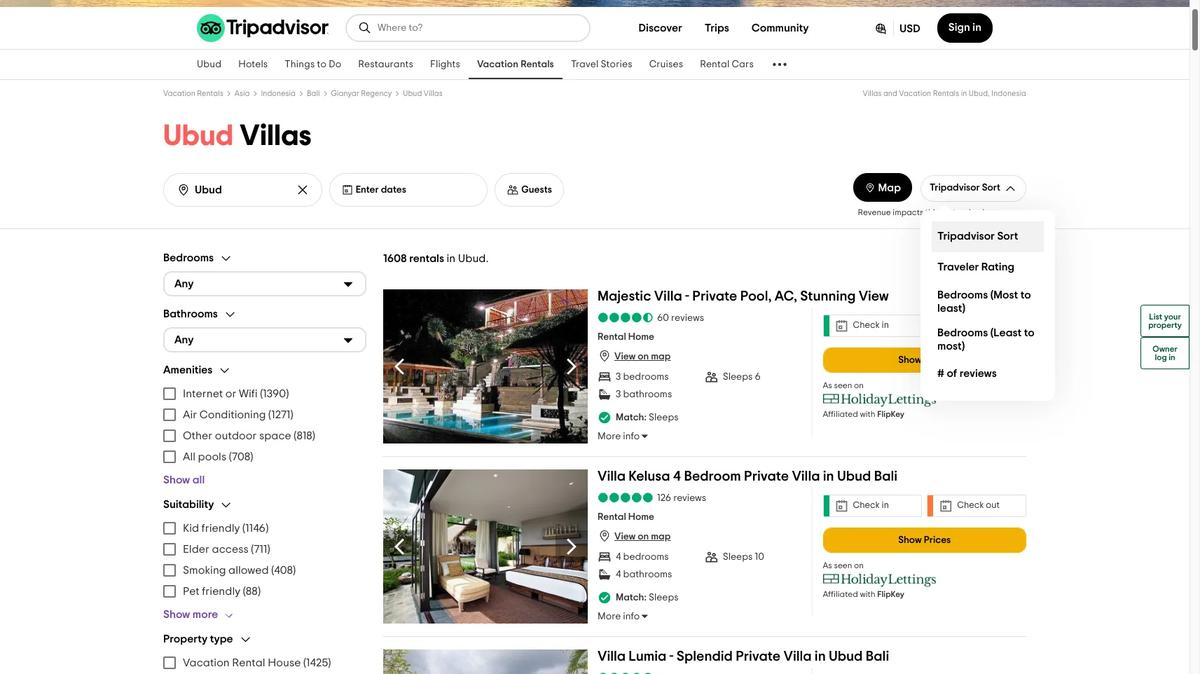 Task type: vqa. For each thing, say whether or not it's contained in the screenshot.
'destinations' in the bottom of the page
no



Task type: describe. For each thing, give the bounding box(es) containing it.
home for kelusa
[[629, 513, 655, 522]]

villa lumia - splendid private villa in ubud bali link
[[598, 649, 890, 669]]

guests button
[[495, 173, 564, 207]]

splendid
[[677, 649, 733, 664]]

view on map button for majestic
[[598, 349, 671, 363]]

this
[[926, 208, 939, 216]]

lumia
[[629, 649, 667, 664]]

map for kelusa
[[651, 532, 671, 542]]

sleeps down 4 bathrooms
[[649, 593, 679, 603]]

all
[[193, 474, 205, 485]]

rentals
[[409, 253, 444, 264]]

(711)
[[251, 544, 270, 555]]

0 vertical spatial bali
[[307, 90, 320, 97]]

seen for stunning
[[834, 381, 853, 389]]

more for villa
[[598, 612, 621, 622]]

bali link
[[307, 90, 320, 97]]

show prices button for majestic villa - private pool, ac, stunning view
[[823, 347, 1027, 373]]

3 bedrooms
[[616, 372, 669, 382]]

1 vertical spatial vacation rentals link
[[163, 90, 224, 97]]

bedrooms (most to least)
[[938, 289, 1032, 314]]

type
[[210, 634, 233, 645]]

pet friendly (88)
[[183, 586, 261, 597]]

affiliated with flipkey for ubud
[[823, 590, 905, 598]]

friendly for kid
[[202, 523, 240, 534]]

view on map button for villa
[[598, 529, 671, 543]]

dates
[[381, 185, 407, 195]]

log
[[1156, 353, 1168, 362]]

2 horizontal spatial villas
[[863, 90, 882, 97]]

rental home for majestic
[[598, 332, 655, 342]]

pool,
[[741, 289, 772, 303]]

allowed
[[229, 565, 269, 576]]

vacation inside group
[[183, 657, 230, 668]]

show inside button
[[163, 474, 190, 485]]

to for bedrooms (most to least)
[[1021, 289, 1032, 300]]

menu for suitability
[[163, 518, 367, 602]]

prices for majestic villa - private pool, ac, stunning view
[[924, 355, 951, 365]]

friendly for pet
[[202, 586, 241, 597]]

restaurants
[[358, 60, 414, 69]]

clear image
[[296, 183, 310, 197]]

0 vertical spatial vacation rentals link
[[469, 50, 563, 79]]

hotels link
[[230, 50, 276, 79]]

trips
[[705, 22, 730, 34]]

as seen on for in
[[823, 561, 864, 570]]

asia
[[235, 90, 250, 97]]

gianyar
[[331, 90, 359, 97]]

amenities
[[163, 365, 213, 376]]

out for villa kelusa 4 bedroom private villa in ubud bali
[[987, 501, 1000, 510]]

revenue impacts this sort order. learn more
[[858, 208, 1027, 216]]

trips button
[[694, 14, 741, 42]]

flipkey for majestic villa - private pool, ac, stunning view
[[878, 410, 905, 418]]

show all
[[163, 474, 205, 485]]

reviews for villa kelusa 4 bedroom private villa in ubud bali
[[674, 493, 707, 503]]

any for bathrooms
[[175, 334, 194, 346]]

4 bedrooms
[[616, 552, 669, 562]]

rental up the 4 bedrooms
[[598, 513, 626, 522]]

bedroom
[[684, 469, 741, 483]]

1608
[[383, 253, 407, 264]]

(818)
[[294, 430, 315, 441]]

affiliated with flipkey for view
[[823, 410, 905, 418]]

traveler
[[938, 261, 980, 273]]

majestic villa - private pool, ac, stunning view
[[598, 289, 889, 303]]

more for majestic
[[598, 432, 621, 442]]

things to do link
[[276, 50, 350, 79]]

# of reviews
[[938, 368, 997, 379]]

rental down majestic
[[598, 332, 626, 342]]

(88)
[[243, 586, 261, 597]]

access
[[212, 544, 249, 555]]

show more
[[163, 609, 218, 620]]

2 indonesia from the left
[[992, 90, 1027, 97]]

owner log in
[[1153, 345, 1178, 362]]

rating
[[982, 261, 1015, 273]]

(most
[[991, 289, 1019, 300]]

show prices for villa kelusa 4 bedroom private villa in ubud bali
[[899, 535, 951, 545]]

check out for villa kelusa 4 bedroom private villa in ubud bali
[[958, 501, 1000, 510]]

show prices button for villa kelusa 4 bedroom private villa in ubud bali
[[823, 528, 1027, 553]]

more info for majestic
[[598, 432, 640, 442]]

other
[[183, 430, 213, 441]]

group containing bathrooms
[[163, 307, 367, 352]]

sleeps left the 10
[[723, 552, 753, 562]]

map button
[[853, 173, 913, 202]]

match: for majestic
[[616, 413, 647, 423]]

bali for villa kelusa 4 bedroom private villa in ubud bali
[[875, 469, 898, 483]]

group containing property type
[[163, 633, 367, 674]]

(408)
[[271, 565, 296, 576]]

asia link
[[235, 90, 250, 97]]

in inside villa lumia - splendid private villa in ubud bali link
[[815, 649, 826, 664]]

rentals for vacation rentals link to the top
[[521, 60, 554, 69]]

property
[[1149, 321, 1183, 329]]

holidaylettings.com logo image for ubud
[[823, 573, 937, 587]]

property type
[[163, 634, 233, 645]]

sort for tripadvisor sort popup button
[[983, 183, 1001, 193]]

villa kelusa 4 bedroom private villa in ubud bali
[[598, 469, 898, 483]]

things
[[285, 60, 315, 69]]

enter
[[356, 185, 379, 195]]

match: sleeps for kelusa
[[616, 593, 679, 603]]

ubud,
[[969, 90, 990, 97]]

ubud villas link
[[403, 90, 443, 97]]

more inside dropdown button
[[193, 609, 218, 620]]

vacation down ubud link
[[163, 90, 196, 97]]

any button for bathrooms
[[163, 327, 367, 352]]

any button for bedrooms
[[163, 271, 367, 296]]

kid friendly (1146)
[[183, 523, 269, 534]]

sleeps down 3 bathrooms
[[649, 413, 679, 423]]

other outdoor space (818)
[[183, 430, 315, 441]]

ubud link
[[189, 50, 230, 79]]

home for villa
[[629, 332, 655, 342]]

affiliated for in
[[823, 590, 859, 598]]

0 vertical spatial 4
[[674, 469, 681, 483]]

in inside sign in link
[[973, 22, 982, 33]]

smoking
[[183, 565, 226, 576]]

show more button
[[163, 607, 241, 621]]

1 indonesia from the left
[[261, 90, 296, 97]]

to for bedrooms (least to most)
[[1025, 327, 1035, 338]]

air
[[183, 409, 197, 420]]

vacation right the and
[[900, 90, 932, 97]]

view for majestic villa - private pool, ac, stunning view
[[615, 352, 636, 362]]

villas and vacation rentals in ubud, indonesia
[[863, 90, 1027, 97]]

0 horizontal spatial villas
[[240, 121, 312, 151]]

map for villa
[[651, 352, 671, 362]]

flipkey for villa kelusa 4 bedroom private villa in ubud bali
[[878, 590, 905, 598]]

cruises link
[[641, 50, 692, 79]]

list your property
[[1149, 313, 1183, 329]]

hotels
[[238, 60, 268, 69]]

rental home for villa
[[598, 513, 655, 522]]

0 horizontal spatial ubud villas
[[163, 121, 312, 151]]

as for in
[[823, 561, 833, 570]]

discover
[[639, 22, 683, 34]]

suitability
[[163, 499, 214, 510]]

sort
[[941, 208, 956, 216]]

gianyar regency link
[[331, 90, 392, 97]]

tripadvisor sort button
[[921, 175, 1027, 202]]

villa kelusa 4 bedroom private villa in ubud bali , vacation rental in ubud image
[[383, 469, 588, 624]]

search image
[[177, 183, 191, 197]]

enter dates button
[[329, 173, 488, 207]]

things to do
[[285, 60, 342, 69]]

holidaylettings.com logo image for view
[[823, 393, 937, 407]]

do
[[329, 60, 342, 69]]

gianyar regency
[[331, 90, 392, 97]]

usd button
[[863, 13, 932, 43]]

stories
[[601, 60, 633, 69]]

and
[[884, 90, 898, 97]]

any for bedrooms
[[175, 278, 194, 290]]

Search search field
[[195, 183, 285, 197]]

bathrooms for villa
[[623, 390, 672, 399]]

2 horizontal spatial rentals
[[933, 90, 960, 97]]

owner
[[1153, 345, 1178, 353]]

private for bedroom
[[744, 469, 789, 483]]

majestic
[[598, 289, 652, 303]]



Task type: locate. For each thing, give the bounding box(es) containing it.
private up 60 reviews
[[693, 289, 738, 303]]

house
[[268, 657, 301, 668]]

1 holidaylettings.com logo image from the top
[[823, 393, 937, 407]]

3 up 3 bathrooms
[[616, 372, 621, 382]]

sleeps left 6 on the right bottom of the page
[[723, 372, 753, 382]]

vacation rentals link down search search box
[[469, 50, 563, 79]]

1 vertical spatial show prices
[[899, 535, 951, 545]]

least)
[[938, 302, 966, 314]]

match: sleeps for villa
[[616, 413, 679, 423]]

as for stunning
[[823, 381, 833, 389]]

your
[[1165, 313, 1182, 321]]

126 reviews
[[658, 493, 707, 503]]

tripadvisor sort up order. at the right top
[[930, 183, 1001, 193]]

indonesia
[[261, 90, 296, 97], [992, 90, 1027, 97]]

reviews right of
[[960, 368, 997, 379]]

home up the 3 bedrooms at the bottom
[[629, 332, 655, 342]]

bedrooms up most)
[[938, 327, 989, 338]]

villas left the and
[[863, 90, 882, 97]]

outdoor
[[215, 430, 257, 441]]

bathrooms down the 3 bedrooms at the bottom
[[623, 390, 672, 399]]

2 vertical spatial reviews
[[674, 493, 707, 503]]

list box
[[921, 210, 1056, 401]]

0 vertical spatial more
[[598, 432, 621, 442]]

tripadvisor sort inside "list box"
[[938, 231, 1019, 242]]

1 vertical spatial vacation rentals
[[163, 90, 224, 97]]

learn more link
[[983, 208, 1027, 216]]

(708)
[[229, 451, 253, 462]]

2 show prices button from the top
[[823, 528, 1027, 553]]

0 vertical spatial out
[[987, 321, 1000, 330]]

vacation
[[477, 60, 519, 69], [163, 90, 196, 97], [900, 90, 932, 97], [183, 657, 230, 668]]

vacation down search search box
[[477, 60, 519, 69]]

2 affiliated with flipkey from the top
[[823, 590, 905, 598]]

5 group from the top
[[163, 633, 367, 674]]

4 bathrooms
[[616, 570, 672, 580]]

revenue
[[858, 208, 891, 216]]

travel
[[571, 60, 599, 69]]

restaurants link
[[350, 50, 422, 79]]

0 vertical spatial affiliated with flipkey
[[823, 410, 905, 418]]

ubud
[[197, 60, 222, 69], [403, 90, 422, 97], [163, 121, 234, 151], [838, 469, 872, 483], [829, 649, 863, 664]]

tripadvisor for "list box" containing tripadvisor sort
[[938, 231, 995, 242]]

2 more info from the top
[[598, 612, 640, 622]]

0 vertical spatial match:
[[616, 413, 647, 423]]

1 vertical spatial menu
[[163, 518, 367, 602]]

0 vertical spatial show prices button
[[823, 347, 1027, 373]]

0 vertical spatial bathrooms
[[623, 390, 672, 399]]

1 vertical spatial 3
[[616, 390, 621, 399]]

1 vertical spatial affiliated
[[823, 590, 859, 598]]

0 vertical spatial seen
[[834, 381, 853, 389]]

1 vertical spatial seen
[[834, 561, 853, 570]]

1 check in from the top
[[853, 321, 890, 330]]

sort up learn
[[983, 183, 1001, 193]]

ubud villas down the flights 'link'
[[403, 90, 443, 97]]

any down bathrooms
[[175, 334, 194, 346]]

match: sleeps down 4 bathrooms
[[616, 593, 679, 603]]

tripadvisor inside "list box"
[[938, 231, 995, 242]]

menu containing internet or wifi (1390)
[[163, 383, 367, 467]]

0 vertical spatial holidaylettings.com logo image
[[823, 393, 937, 407]]

search image
[[358, 21, 372, 35]]

kid
[[183, 523, 199, 534]]

property
[[163, 634, 208, 645]]

rental home up the 4 bedrooms
[[598, 513, 655, 522]]

group containing bedrooms
[[163, 251, 367, 296]]

4 up 4 bathrooms
[[616, 552, 621, 562]]

1 check out from the top
[[958, 321, 1000, 330]]

1 vertical spatial more
[[598, 612, 621, 622]]

seen
[[834, 381, 853, 389], [834, 561, 853, 570]]

1 match: sleeps from the top
[[616, 413, 679, 423]]

1 as seen on from the top
[[823, 381, 864, 389]]

0 vertical spatial check out
[[958, 321, 1000, 330]]

stunning
[[801, 289, 856, 303]]

tripadvisor down order. at the right top
[[938, 231, 995, 242]]

10
[[755, 552, 765, 562]]

#
[[938, 368, 945, 379]]

more
[[1007, 208, 1027, 216], [193, 609, 218, 620]]

private right bedroom
[[744, 469, 789, 483]]

bedrooms inside group
[[163, 252, 214, 264]]

0 vertical spatial view on map button
[[598, 349, 671, 363]]

(least
[[991, 327, 1022, 338]]

sort for "list box" containing tripadvisor sort
[[998, 231, 1019, 242]]

show prices button
[[823, 347, 1027, 373], [823, 528, 1027, 553]]

None search field
[[347, 15, 590, 41]]

2 match: from the top
[[616, 593, 647, 603]]

0 horizontal spatial vacation rentals link
[[163, 90, 224, 97]]

community button
[[741, 14, 821, 42]]

check in for view
[[853, 321, 890, 330]]

4 up 126 reviews
[[674, 469, 681, 483]]

vacation rentals down ubud link
[[163, 90, 224, 97]]

pet
[[183, 586, 200, 597]]

1 menu from the top
[[163, 383, 367, 467]]

4 down the 4 bedrooms
[[616, 570, 621, 580]]

ubud villas
[[403, 90, 443, 97], [163, 121, 312, 151]]

0 horizontal spatial rentals
[[197, 90, 224, 97]]

2 vertical spatial private
[[736, 649, 781, 664]]

bathrooms
[[623, 390, 672, 399], [624, 570, 672, 580]]

info for villa
[[623, 612, 640, 622]]

friendly up elder access (711) at left bottom
[[202, 523, 240, 534]]

sign in link
[[938, 13, 993, 43]]

0 vertical spatial view
[[859, 289, 889, 303]]

1 vertical spatial any
[[175, 334, 194, 346]]

1 vertical spatial check in
[[853, 501, 890, 510]]

match: sleeps down 3 bathrooms
[[616, 413, 679, 423]]

0 vertical spatial to
[[317, 60, 327, 69]]

1 vertical spatial view
[[615, 352, 636, 362]]

more up property type
[[193, 609, 218, 620]]

villas down indonesia link
[[240, 121, 312, 151]]

bedrooms for kelusa
[[624, 552, 669, 562]]

bathrooms
[[163, 308, 218, 320]]

2 more from the top
[[598, 612, 621, 622]]

0 vertical spatial bedrooms
[[163, 252, 214, 264]]

1 horizontal spatial vacation rentals
[[477, 60, 554, 69]]

indonesia left bali "link"
[[261, 90, 296, 97]]

tripadvisor sort inside popup button
[[930, 183, 1001, 193]]

show prices for majestic villa - private pool, ac, stunning view
[[899, 355, 951, 365]]

holidaylettings.com logo image
[[823, 393, 937, 407], [823, 573, 937, 587]]

sleeps 10
[[723, 552, 765, 562]]

0 vertical spatial flipkey
[[878, 410, 905, 418]]

3 for 3 bathrooms
[[616, 390, 621, 399]]

tripadvisor sort for "list box" containing tripadvisor sort
[[938, 231, 1019, 242]]

1 rental home from the top
[[598, 332, 655, 342]]

1 out from the top
[[987, 321, 1000, 330]]

indonesia right ubud,
[[992, 90, 1027, 97]]

1 vertical spatial tripadvisor
[[938, 231, 995, 242]]

0 vertical spatial 3
[[616, 372, 621, 382]]

rental cars
[[700, 60, 754, 69]]

view on map button up the 4 bedrooms
[[598, 529, 671, 543]]

- up 60 reviews
[[686, 289, 690, 303]]

discover button
[[628, 14, 694, 42]]

1 vertical spatial 4
[[616, 552, 621, 562]]

1 with from the top
[[860, 410, 876, 418]]

0 vertical spatial any
[[175, 278, 194, 290]]

1 vertical spatial flipkey
[[878, 590, 905, 598]]

bedrooms up 3 bathrooms
[[623, 372, 669, 382]]

smoking allowed (408)
[[183, 565, 296, 576]]

bathrooms down the 4 bedrooms
[[624, 570, 672, 580]]

affiliated with flipkey
[[823, 410, 905, 418], [823, 590, 905, 598]]

2 check out from the top
[[958, 501, 1000, 510]]

villa inside "link"
[[655, 289, 683, 303]]

1608 rentals in ubud.
[[383, 253, 489, 264]]

1 view on map from the top
[[615, 352, 671, 362]]

sort inside "list box"
[[998, 231, 1019, 242]]

reviews right the 126
[[674, 493, 707, 503]]

1 horizontal spatial villas
[[424, 90, 443, 97]]

0 vertical spatial with
[[860, 410, 876, 418]]

rental left cars
[[700, 60, 730, 69]]

vacation down property type
[[183, 657, 230, 668]]

usd
[[900, 23, 921, 34]]

reviews right 60 in the right top of the page
[[672, 313, 705, 323]]

menu containing kid friendly (1146)
[[163, 518, 367, 602]]

1 more from the top
[[598, 432, 621, 442]]

2 rental home from the top
[[598, 513, 655, 522]]

1 vertical spatial tripadvisor sort
[[938, 231, 1019, 242]]

Search search field
[[378, 22, 578, 34]]

affiliated for stunning
[[823, 410, 859, 418]]

indonesia link
[[261, 90, 296, 97]]

sign in
[[949, 22, 982, 33]]

ac,
[[775, 289, 798, 303]]

majestic villa - private pool, ac, stunning view, vacation rental in ubud image
[[383, 289, 588, 443]]

to right (least
[[1025, 327, 1035, 338]]

bali inside villa lumia - splendid private villa in ubud bali link
[[866, 649, 890, 664]]

bedrooms for bedrooms (most to least)
[[938, 289, 989, 300]]

1 any from the top
[[175, 278, 194, 290]]

rental home
[[598, 332, 655, 342], [598, 513, 655, 522]]

view up the 3 bedrooms at the bottom
[[615, 352, 636, 362]]

(1425)
[[303, 657, 331, 668]]

2 with from the top
[[860, 590, 876, 598]]

1 3 from the top
[[616, 372, 621, 382]]

1 horizontal spatial ubud villas
[[403, 90, 443, 97]]

info up lumia
[[623, 612, 640, 622]]

check out for majestic villa - private pool, ac, stunning view
[[958, 321, 1000, 330]]

vacation rentals for vacation rentals link to the top
[[477, 60, 554, 69]]

bathrooms for kelusa
[[624, 570, 672, 580]]

map up the 3 bedrooms at the bottom
[[651, 352, 671, 362]]

bedrooms for bedrooms
[[163, 252, 214, 264]]

friendly down smoking on the left bottom of page
[[202, 586, 241, 597]]

view up the 4 bedrooms
[[615, 532, 636, 542]]

2 group from the top
[[163, 307, 367, 352]]

rentals for the bottommost vacation rentals link
[[197, 90, 224, 97]]

1 map from the top
[[651, 352, 671, 362]]

out for majestic villa - private pool, ac, stunning view
[[987, 321, 1000, 330]]

vacation rentals down search search box
[[477, 60, 554, 69]]

- inside "link"
[[686, 289, 690, 303]]

1 vertical spatial bedrooms
[[624, 552, 669, 562]]

guests
[[522, 185, 552, 195]]

1 any button from the top
[[163, 271, 367, 296]]

flights link
[[422, 50, 469, 79]]

group containing amenities
[[163, 363, 367, 487]]

check out
[[958, 321, 1000, 330], [958, 501, 1000, 510]]

1 horizontal spatial -
[[686, 289, 690, 303]]

more info
[[598, 432, 640, 442], [598, 612, 640, 622]]

view on map button up the 3 bedrooms at the bottom
[[598, 349, 671, 363]]

2 menu from the top
[[163, 518, 367, 602]]

tripadvisor sort down order. at the right top
[[938, 231, 1019, 242]]

to inside the bedrooms (most to least)
[[1021, 289, 1032, 300]]

match: down 3 bathrooms
[[616, 413, 647, 423]]

vacation rentals link down ubud link
[[163, 90, 224, 97]]

more right learn
[[1007, 208, 1027, 216]]

view on map up the 4 bedrooms
[[615, 532, 671, 542]]

1 vertical spatial prices
[[924, 535, 951, 545]]

bedrooms up 4 bathrooms
[[624, 552, 669, 562]]

2 vertical spatial bali
[[866, 649, 890, 664]]

2 vertical spatial 4
[[616, 570, 621, 580]]

1 vertical spatial info
[[623, 612, 640, 622]]

2 match: sleeps from the top
[[616, 593, 679, 603]]

2 bathrooms from the top
[[624, 570, 672, 580]]

4 for 4 bedrooms
[[616, 552, 621, 562]]

cars
[[732, 60, 754, 69]]

bedrooms
[[163, 252, 214, 264], [938, 289, 989, 300], [938, 327, 989, 338]]

info up kelusa
[[623, 432, 640, 442]]

vacation rentals
[[477, 60, 554, 69], [163, 90, 224, 97]]

0 vertical spatial ubud villas
[[403, 90, 443, 97]]

traveler rating
[[938, 261, 1015, 273]]

1 vertical spatial more
[[193, 609, 218, 620]]

rentals left travel in the left top of the page
[[521, 60, 554, 69]]

1 home from the top
[[629, 332, 655, 342]]

1 vertical spatial rental home
[[598, 513, 655, 522]]

1 vertical spatial match:
[[616, 593, 647, 603]]

vacation rentals for the bottommost vacation rentals link
[[163, 90, 224, 97]]

view on map for kelusa
[[615, 532, 671, 542]]

check in for ubud
[[853, 501, 890, 510]]

view right stunning
[[859, 289, 889, 303]]

view on map
[[615, 352, 671, 362], [615, 532, 671, 542]]

in inside owner log in
[[1169, 353, 1176, 362]]

bali inside villa kelusa 4 bedroom private villa in ubud bali link
[[875, 469, 898, 483]]

menu for amenities
[[163, 383, 367, 467]]

ubud villas down asia link
[[163, 121, 312, 151]]

1 vertical spatial reviews
[[960, 368, 997, 379]]

more down 4 bathrooms
[[598, 612, 621, 622]]

sleeps
[[723, 372, 753, 382], [649, 413, 679, 423], [723, 552, 753, 562], [649, 593, 679, 603]]

1 bedrooms from the top
[[623, 372, 669, 382]]

1 vertical spatial out
[[987, 501, 1000, 510]]

map up the 4 bedrooms
[[651, 532, 671, 542]]

0 vertical spatial -
[[686, 289, 690, 303]]

tripadvisor image
[[197, 14, 329, 42]]

2 show prices from the top
[[899, 535, 951, 545]]

elder
[[183, 544, 210, 555]]

3 group from the top
[[163, 363, 367, 487]]

tripadvisor up sort
[[930, 183, 980, 193]]

view on map button
[[598, 349, 671, 363], [598, 529, 671, 543]]

more info down 3 bathrooms
[[598, 432, 640, 442]]

villa kelusa 4 bedroom private villa in ubud bali link
[[598, 469, 898, 489]]

1 more info from the top
[[598, 432, 640, 442]]

reviews for majestic villa - private pool, ac, stunning view
[[672, 313, 705, 323]]

2 affiliated from the top
[[823, 590, 859, 598]]

2 out from the top
[[987, 501, 1000, 510]]

prices for villa kelusa 4 bedroom private villa in ubud bali
[[924, 535, 951, 545]]

any up bathrooms
[[175, 278, 194, 290]]

1 flipkey from the top
[[878, 410, 905, 418]]

owner log in button
[[1141, 337, 1190, 369]]

0 vertical spatial as
[[823, 381, 833, 389]]

1 show prices from the top
[[899, 355, 951, 365]]

2 check in from the top
[[853, 501, 890, 510]]

bali
[[307, 90, 320, 97], [875, 469, 898, 483], [866, 649, 890, 664]]

to right (most
[[1021, 289, 1032, 300]]

2 flipkey from the top
[[878, 590, 905, 598]]

0 vertical spatial private
[[693, 289, 738, 303]]

in inside villa kelusa 4 bedroom private villa in ubud bali link
[[823, 469, 835, 483]]

2 any from the top
[[175, 334, 194, 346]]

view on map up the 3 bedrooms at the bottom
[[615, 352, 671, 362]]

2 as seen on from the top
[[823, 561, 864, 570]]

as seen on for stunning
[[823, 381, 864, 389]]

rental cars link
[[692, 50, 763, 79]]

0 vertical spatial rental home
[[598, 332, 655, 342]]

elder access (711)
[[183, 544, 270, 555]]

bali for villa lumia - splendid private villa in ubud bali
[[866, 649, 890, 664]]

bedrooms for bedrooms (least to most)
[[938, 327, 989, 338]]

vacation rental house (1425)
[[183, 657, 331, 668]]

bedrooms up least)
[[938, 289, 989, 300]]

1 vertical spatial bedrooms
[[938, 289, 989, 300]]

bedrooms for villa
[[623, 372, 669, 382]]

(1390)
[[260, 388, 289, 399]]

0 vertical spatial home
[[629, 332, 655, 342]]

villa lumia - splendid private villa in ubud bali, vacation rental in ubud image
[[383, 649, 588, 674]]

learn
[[983, 208, 1006, 216]]

0 horizontal spatial indonesia
[[261, 90, 296, 97]]

bedrooms up bathrooms
[[163, 252, 214, 264]]

1 vertical spatial private
[[744, 469, 789, 483]]

list box containing tripadvisor sort
[[921, 210, 1056, 401]]

1 horizontal spatial more
[[1007, 208, 1027, 216]]

villa
[[655, 289, 683, 303], [598, 469, 626, 483], [792, 469, 820, 483], [598, 649, 626, 664], [784, 649, 812, 664]]

(1271)
[[269, 409, 294, 420]]

more info for villa
[[598, 612, 640, 622]]

majestic villa - private pool, ac, stunning view link
[[598, 289, 889, 309]]

1 horizontal spatial vacation rentals link
[[469, 50, 563, 79]]

0 vertical spatial more info
[[598, 432, 640, 442]]

0 vertical spatial vacation rentals
[[477, 60, 554, 69]]

2 view on map button from the top
[[598, 529, 671, 543]]

view inside majestic villa - private pool, ac, stunning view "link"
[[859, 289, 889, 303]]

show
[[899, 355, 922, 365], [163, 474, 190, 485], [899, 535, 922, 545], [163, 609, 190, 620]]

0 vertical spatial match: sleeps
[[616, 413, 679, 423]]

group
[[163, 251, 367, 296], [163, 307, 367, 352], [163, 363, 367, 487], [163, 498, 367, 621], [163, 633, 367, 674]]

1 match: from the top
[[616, 413, 647, 423]]

2 any button from the top
[[163, 327, 367, 352]]

1 vertical spatial any button
[[163, 327, 367, 352]]

2 3 from the top
[[616, 390, 621, 399]]

villas down flights
[[424, 90, 443, 97]]

-
[[686, 289, 690, 303], [670, 649, 674, 664]]

sort down learn more link
[[998, 231, 1019, 242]]

1 vertical spatial to
[[1021, 289, 1032, 300]]

rentals left ubud,
[[933, 90, 960, 97]]

bedrooms inside the bedrooms (most to least)
[[938, 289, 989, 300]]

with for ubud
[[860, 590, 876, 598]]

1 vertical spatial map
[[651, 532, 671, 542]]

2 vertical spatial to
[[1025, 327, 1035, 338]]

0 vertical spatial more
[[1007, 208, 1027, 216]]

4 group from the top
[[163, 498, 367, 621]]

1 affiliated from the top
[[823, 410, 859, 418]]

0 vertical spatial tripadvisor
[[930, 183, 980, 193]]

2 map from the top
[[651, 532, 671, 542]]

private for splendid
[[736, 649, 781, 664]]

view on map for villa
[[615, 352, 671, 362]]

2 seen from the top
[[834, 561, 853, 570]]

1 group from the top
[[163, 251, 367, 296]]

rentals down ubud link
[[197, 90, 224, 97]]

- for private
[[686, 289, 690, 303]]

0 horizontal spatial -
[[670, 649, 674, 664]]

rental left "house"
[[232, 657, 265, 668]]

1 vertical spatial ubud villas
[[163, 121, 312, 151]]

2 holidaylettings.com logo image from the top
[[823, 573, 937, 587]]

bedrooms (least to most)
[[938, 327, 1035, 352]]

2 info from the top
[[623, 612, 640, 622]]

0 vertical spatial show prices
[[899, 355, 951, 365]]

match: down 4 bathrooms
[[616, 593, 647, 603]]

1 seen from the top
[[834, 381, 853, 389]]

0 vertical spatial map
[[651, 352, 671, 362]]

show all button
[[163, 473, 205, 487]]

1 vertical spatial view on map button
[[598, 529, 671, 543]]

to left the do
[[317, 60, 327, 69]]

private right splendid
[[736, 649, 781, 664]]

1 horizontal spatial indonesia
[[992, 90, 1027, 97]]

- for splendid
[[670, 649, 674, 664]]

travel stories link
[[563, 50, 641, 79]]

menu
[[163, 383, 367, 467], [163, 518, 367, 602]]

1 show prices button from the top
[[823, 347, 1027, 373]]

with for view
[[860, 410, 876, 418]]

1 vertical spatial affiliated with flipkey
[[823, 590, 905, 598]]

1 vertical spatial -
[[670, 649, 674, 664]]

0 horizontal spatial more
[[193, 609, 218, 620]]

tripadvisor for tripadvisor sort popup button
[[930, 183, 980, 193]]

0 vertical spatial as seen on
[[823, 381, 864, 389]]

home up the 4 bedrooms
[[629, 513, 655, 522]]

2 view on map from the top
[[615, 532, 671, 542]]

1 vertical spatial more info
[[598, 612, 640, 622]]

friendly
[[202, 523, 240, 534], [202, 586, 241, 597]]

1 info from the top
[[623, 432, 640, 442]]

1 as from the top
[[823, 381, 833, 389]]

seen for in
[[834, 561, 853, 570]]

3 down the 3 bedrooms at the bottom
[[616, 390, 621, 399]]

info for majestic
[[623, 432, 640, 442]]

4 for 4 bathrooms
[[616, 570, 621, 580]]

0 vertical spatial view on map
[[615, 352, 671, 362]]

bedrooms inside bedrooms (least to most)
[[938, 327, 989, 338]]

60
[[658, 313, 669, 323]]

sort inside popup button
[[983, 183, 1001, 193]]

vacation rentals link
[[469, 50, 563, 79], [163, 90, 224, 97]]

group containing suitability
[[163, 498, 367, 621]]

1 prices from the top
[[924, 355, 951, 365]]

2 home from the top
[[629, 513, 655, 522]]

1 vertical spatial with
[[860, 590, 876, 598]]

vacation rentals inside vacation rentals link
[[477, 60, 554, 69]]

2 bedrooms from the top
[[624, 552, 669, 562]]

2 vertical spatial bedrooms
[[938, 327, 989, 338]]

tripadvisor inside popup button
[[930, 183, 980, 193]]

1 vertical spatial holidaylettings.com logo image
[[823, 573, 937, 587]]

126
[[658, 493, 672, 503]]

1 view on map button from the top
[[598, 349, 671, 363]]

match: for villa
[[616, 593, 647, 603]]

1 vertical spatial bali
[[875, 469, 898, 483]]

tripadvisor sort for tripadvisor sort popup button
[[930, 183, 1001, 193]]

0 vertical spatial sort
[[983, 183, 1001, 193]]

2 as from the top
[[823, 561, 833, 570]]

2 prices from the top
[[924, 535, 951, 545]]

1 vertical spatial sort
[[998, 231, 1019, 242]]

1 affiliated with flipkey from the top
[[823, 410, 905, 418]]

0 vertical spatial info
[[623, 432, 640, 442]]

to inside bedrooms (least to most)
[[1025, 327, 1035, 338]]

show inside dropdown button
[[163, 609, 190, 620]]

kelusa
[[629, 469, 671, 483]]

view for villa kelusa 4 bedroom private villa in ubud bali
[[615, 532, 636, 542]]

2 vertical spatial view
[[615, 532, 636, 542]]

private inside "link"
[[693, 289, 738, 303]]

more info up lumia
[[598, 612, 640, 622]]

1 bathrooms from the top
[[623, 390, 672, 399]]

1 vertical spatial show prices button
[[823, 528, 1027, 553]]

0 vertical spatial affiliated
[[823, 410, 859, 418]]

more down 3 bathrooms
[[598, 432, 621, 442]]

- right lumia
[[670, 649, 674, 664]]

1 vertical spatial as
[[823, 561, 833, 570]]

rental home down majestic
[[598, 332, 655, 342]]

villa lumia - splendid private villa in ubud bali
[[598, 649, 890, 664]]

3 for 3 bedrooms
[[616, 372, 621, 382]]

1 horizontal spatial rentals
[[521, 60, 554, 69]]

travel stories
[[571, 60, 633, 69]]

advertisement region
[[0, 0, 1190, 7]]

enter dates
[[356, 185, 407, 195]]



